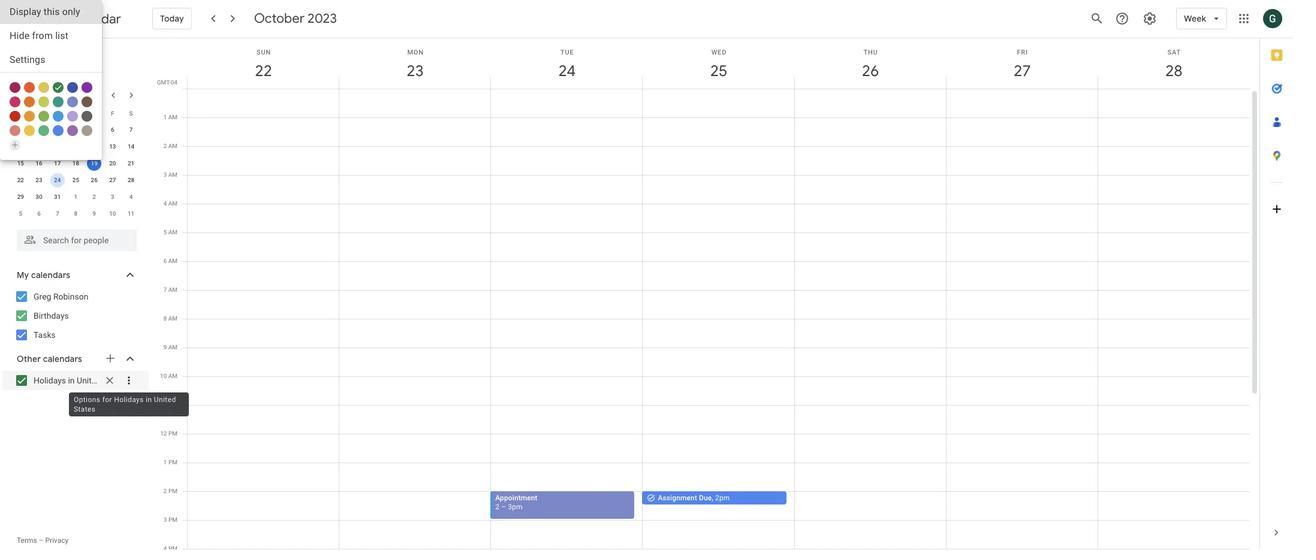 Task type: locate. For each thing, give the bounding box(es) containing it.
calendars for my calendars
[[31, 270, 70, 281]]

2 pm from the top
[[169, 459, 178, 466]]

united down 10 am
[[154, 396, 176, 404]]

5 inside grid
[[164, 229, 167, 236]]

1 vertical spatial calendars
[[43, 354, 82, 365]]

am for 9 am
[[168, 344, 178, 351]]

0 horizontal spatial 22
[[17, 177, 24, 184]]

row containing 29
[[11, 189, 140, 206]]

row
[[182, 89, 1251, 551], [11, 105, 140, 122], [11, 122, 140, 139], [11, 139, 140, 155], [11, 155, 140, 172], [11, 172, 140, 189], [11, 189, 140, 206], [11, 206, 140, 223]]

8 down november 1 element
[[74, 211, 78, 217]]

1 vertical spatial united
[[154, 396, 176, 404]]

25 down wed
[[710, 61, 727, 81]]

am for 7 am
[[168, 287, 178, 293]]

pm down 1 pm
[[169, 488, 178, 495]]

21
[[128, 160, 135, 167]]

11 inside grid
[[160, 402, 167, 408]]

,
[[712, 494, 714, 503]]

0 horizontal spatial 6
[[37, 211, 41, 217]]

mon 23
[[406, 49, 424, 81]]

t down eucalyptus, set calendar color menu item
[[56, 110, 59, 117]]

fri 27
[[1013, 49, 1031, 81]]

united
[[77, 376, 101, 386], [154, 396, 176, 404]]

23 down '16' element
[[36, 177, 42, 184]]

1 vertical spatial 10
[[160, 373, 167, 380]]

0 vertical spatial in
[[68, 376, 75, 386]]

gmt-04
[[157, 79, 178, 86]]

0 horizontal spatial 10
[[109, 211, 116, 217]]

holidays right for
[[114, 396, 144, 404]]

8 down 7 am at the bottom left of the page
[[164, 315, 167, 322]]

appointment
[[496, 494, 538, 503]]

0 horizontal spatial 7
[[56, 211, 59, 217]]

1 horizontal spatial october 2023
[[254, 10, 337, 27]]

citron, set calendar color menu item
[[38, 82, 49, 93]]

24
[[558, 61, 575, 81], [54, 177, 61, 184]]

radicchio, set calendar color menu item
[[10, 82, 20, 93]]

holidays down other calendars
[[34, 376, 66, 386]]

4 down 28 element
[[129, 194, 133, 200]]

united up options
[[77, 376, 101, 386]]

1 vertical spatial 24
[[54, 177, 61, 184]]

privacy link
[[45, 537, 69, 545]]

0 vertical spatial 7
[[129, 127, 133, 133]]

6 up 7 am at the bottom left of the page
[[164, 258, 167, 265]]

11 up the 12 in the left of the page
[[160, 402, 167, 408]]

2pm
[[716, 494, 730, 503]]

1 horizontal spatial 11
[[128, 211, 135, 217]]

22 down sun
[[254, 61, 271, 81]]

1 vertical spatial holidays
[[114, 396, 144, 404]]

0 vertical spatial 5
[[93, 127, 96, 133]]

11 for the "november 11" element at the top left of the page
[[128, 211, 135, 217]]

1 horizontal spatial 4
[[129, 194, 133, 200]]

4 am from the top
[[168, 200, 178, 207]]

am down 3 am
[[168, 200, 178, 207]]

4
[[74, 127, 78, 133], [129, 194, 133, 200], [164, 200, 167, 207]]

october up sun
[[254, 10, 305, 27]]

0 horizontal spatial 28
[[128, 177, 135, 184]]

am down 4 am on the left of page
[[168, 229, 178, 236]]

banana, set calendar color menu item
[[24, 125, 35, 136]]

0 horizontal spatial 27
[[109, 177, 116, 184]]

0 vertical spatial –
[[502, 503, 506, 512]]

t
[[56, 110, 59, 117], [92, 110, 96, 117]]

calendars up greg
[[31, 270, 70, 281]]

2
[[37, 127, 41, 133], [164, 143, 167, 149], [93, 194, 96, 200], [164, 488, 167, 495], [496, 503, 500, 512]]

united inside holidays in united states list item
[[77, 376, 101, 386]]

1 horizontal spatial united
[[154, 396, 176, 404]]

thu
[[864, 49, 878, 56]]

s left mango, set calendar color menu item
[[19, 110, 22, 117]]

pm right the 12 in the left of the page
[[169, 431, 178, 437]]

sage, set calendar color menu item
[[38, 125, 49, 136]]

7 am
[[164, 287, 178, 293]]

1 horizontal spatial 5
[[93, 127, 96, 133]]

8
[[19, 143, 22, 150], [74, 211, 78, 217], [164, 315, 167, 322]]

calendars
[[31, 270, 70, 281], [43, 354, 82, 365]]

25
[[710, 61, 727, 81], [72, 177, 79, 184]]

23
[[406, 61, 423, 81], [36, 177, 42, 184]]

0 vertical spatial 22
[[254, 61, 271, 81]]

– left 3pm
[[502, 503, 506, 512]]

grid
[[154, 38, 1260, 551]]

tomato, set calendar color menu item
[[10, 111, 20, 122]]

holidays in united states
[[34, 376, 127, 386]]

s
[[19, 110, 22, 117], [129, 110, 133, 117]]

29 element
[[13, 190, 28, 205]]

states up for
[[103, 376, 127, 386]]

0 vertical spatial october
[[254, 10, 305, 27]]

9 inside grid
[[164, 344, 167, 351]]

0 vertical spatial 25
[[710, 61, 727, 81]]

0 horizontal spatial 11
[[72, 143, 79, 150]]

cherry blossom, set calendar color menu item
[[10, 97, 20, 107]]

states down options
[[74, 405, 96, 414]]

6 down 30 element
[[37, 211, 41, 217]]

7 up 8 am
[[164, 287, 167, 293]]

0 horizontal spatial –
[[39, 537, 44, 545]]

1 vertical spatial 8
[[74, 211, 78, 217]]

grid containing 22
[[154, 38, 1260, 551]]

cell
[[188, 89, 340, 551], [340, 89, 491, 551], [491, 89, 643, 551], [643, 89, 795, 551], [795, 89, 947, 551], [947, 89, 1099, 551], [1099, 89, 1251, 551], [30, 139, 48, 155], [48, 139, 67, 155]]

2 horizontal spatial 8
[[164, 315, 167, 322]]

1 up '2 am'
[[164, 114, 167, 121]]

26 down 19, today element
[[91, 177, 98, 184]]

2 vertical spatial 7
[[164, 287, 167, 293]]

november 4 element
[[124, 190, 138, 205]]

9 up 10 am
[[164, 344, 167, 351]]

1 vertical spatial 2023
[[53, 90, 73, 101]]

november 1 element
[[69, 190, 83, 205]]

0 horizontal spatial october
[[17, 90, 51, 101]]

peacock, set calendar color menu item
[[53, 111, 64, 122]]

am down '2 am'
[[168, 172, 178, 178]]

13 element
[[105, 140, 120, 154]]

0 horizontal spatial s
[[19, 110, 22, 117]]

25 down 18 element
[[72, 177, 79, 184]]

mango, set calendar color menu item
[[24, 111, 35, 122]]

privacy
[[45, 537, 69, 545]]

0 horizontal spatial 26
[[91, 177, 98, 184]]

22
[[254, 61, 271, 81], [17, 177, 24, 184]]

10 inside november 10 element
[[109, 211, 116, 217]]

other calendars button
[[2, 350, 149, 369]]

5 down 4 am on the left of page
[[164, 229, 167, 236]]

2 am from the top
[[168, 143, 178, 149]]

s right "f"
[[129, 110, 133, 117]]

11 for 11 am
[[160, 402, 167, 408]]

2 menu item from the top
[[0, 24, 102, 48]]

24 element
[[50, 173, 65, 188]]

1 pm from the top
[[169, 431, 178, 437]]

0 vertical spatial calendars
[[31, 270, 70, 281]]

sat 28
[[1165, 49, 1182, 81]]

None search field
[[0, 225, 149, 251]]

my calendars
[[17, 270, 70, 281]]

30
[[36, 194, 42, 200]]

1 horizontal spatial states
[[103, 376, 127, 386]]

0 vertical spatial states
[[103, 376, 127, 386]]

1 horizontal spatial 8
[[74, 211, 78, 217]]

–
[[502, 503, 506, 512], [39, 537, 44, 545]]

13
[[109, 143, 116, 150]]

2023
[[308, 10, 337, 27], [53, 90, 73, 101]]

am for 3 am
[[168, 172, 178, 178]]

0 vertical spatial 10
[[109, 211, 116, 217]]

18
[[72, 160, 79, 167]]

0 horizontal spatial 25
[[72, 177, 79, 184]]

7 am from the top
[[168, 287, 178, 293]]

0 vertical spatial 6
[[111, 127, 114, 133]]

5
[[93, 127, 96, 133], [19, 211, 22, 217], [164, 229, 167, 236]]

0 vertical spatial 9
[[93, 211, 96, 217]]

1 horizontal spatial 23
[[406, 61, 423, 81]]

10 am from the top
[[168, 373, 178, 380]]

1 vertical spatial states
[[74, 405, 96, 414]]

november 11 element
[[124, 207, 138, 221]]

am
[[168, 114, 178, 121], [168, 143, 178, 149], [168, 172, 178, 178], [168, 200, 178, 207], [168, 229, 178, 236], [168, 258, 178, 265], [168, 287, 178, 293], [168, 315, 178, 322], [168, 344, 178, 351], [168, 373, 178, 380], [168, 402, 178, 408]]

1 vertical spatial 22
[[17, 177, 24, 184]]

3 am from the top
[[168, 172, 178, 178]]

10
[[109, 211, 116, 217], [160, 373, 167, 380]]

4 for 4 am
[[164, 200, 167, 207]]

am up 8 am
[[168, 287, 178, 293]]

am down 7 am at the bottom left of the page
[[168, 315, 178, 322]]

1 vertical spatial 27
[[109, 177, 116, 184]]

1 horizontal spatial 22
[[254, 61, 271, 81]]

2 down 1 am
[[164, 143, 167, 149]]

0 vertical spatial united
[[77, 376, 101, 386]]

calendar heading
[[65, 10, 121, 27]]

pm for 2 pm
[[169, 488, 178, 495]]

united inside options for holidays in united states
[[154, 396, 176, 404]]

11
[[72, 143, 79, 150], [128, 211, 135, 217], [160, 402, 167, 408]]

pm up 2 pm
[[169, 459, 178, 466]]

26
[[862, 61, 879, 81], [91, 177, 98, 184]]

28 down 21 element
[[128, 177, 135, 184]]

am up 12 pm
[[168, 402, 178, 408]]

27 link
[[1009, 58, 1037, 85]]

1 am from the top
[[168, 114, 178, 121]]

22 element
[[13, 173, 28, 188]]

1 horizontal spatial 9
[[164, 344, 167, 351]]

october up m
[[17, 90, 51, 101]]

10 for 10 am
[[160, 373, 167, 380]]

17
[[54, 160, 61, 167]]

3pm
[[508, 503, 523, 512]]

thu 26
[[862, 49, 879, 81]]

11 down "november 4" element
[[128, 211, 135, 217]]

pm
[[169, 431, 178, 437], [169, 459, 178, 466], [169, 488, 178, 495], [169, 517, 178, 524]]

settings menu image
[[1143, 11, 1158, 26]]

11 down amethyst, set calendar color menu item
[[72, 143, 79, 150]]

0 horizontal spatial holidays
[[34, 376, 66, 386]]

0 vertical spatial 26
[[862, 61, 879, 81]]

3 pm
[[164, 517, 178, 524]]

2 horizontal spatial 4
[[164, 200, 167, 207]]

22 column header
[[187, 38, 340, 89]]

robinson
[[53, 292, 88, 302]]

5 for 5 am
[[164, 229, 167, 236]]

3 for "november 3" element
[[111, 194, 114, 200]]

27 column header
[[946, 38, 1099, 89]]

1 vertical spatial 9
[[164, 344, 167, 351]]

0 horizontal spatial 9
[[93, 211, 96, 217]]

fri
[[1018, 49, 1029, 56]]

1 vertical spatial in
[[146, 396, 152, 404]]

calendars up holidays in united states list item
[[43, 354, 82, 365]]

31 element
[[50, 190, 65, 205]]

28 down sat
[[1165, 61, 1182, 81]]

9 inside november 9 'element'
[[93, 211, 96, 217]]

1 horizontal spatial 26
[[862, 61, 879, 81]]

26 column header
[[794, 38, 947, 89]]

23 down mon
[[406, 61, 423, 81]]

1 horizontal spatial 2023
[[308, 10, 337, 27]]

options for holidays in united states
[[74, 396, 176, 414]]

am up '2 am'
[[168, 114, 178, 121]]

grape, set calendar color menu item
[[82, 82, 92, 93]]

add other calendars image
[[104, 353, 116, 365]]

0 horizontal spatial 8
[[19, 143, 22, 150]]

8 for 8 am
[[164, 315, 167, 322]]

5 am from the top
[[168, 229, 178, 236]]

greg robinson
[[34, 292, 88, 302]]

holidays inside options for holidays in united states
[[114, 396, 144, 404]]

22 down 15 element at top
[[17, 177, 24, 184]]

2 for 2 am
[[164, 143, 167, 149]]

eucalyptus, set calendar color menu item
[[53, 97, 64, 107]]

11 for 11 element
[[72, 143, 79, 150]]

28
[[1165, 61, 1182, 81], [128, 177, 135, 184]]

14 element
[[124, 140, 138, 154]]

11 am from the top
[[168, 402, 178, 408]]

20 element
[[105, 157, 120, 171]]

1 horizontal spatial 27
[[1013, 61, 1031, 81]]

today
[[160, 13, 184, 24]]

– right terms link
[[39, 537, 44, 545]]

november 5 element
[[13, 207, 28, 221]]

1 vertical spatial 23
[[36, 177, 42, 184]]

7 inside grid
[[164, 287, 167, 293]]

am for 2 am
[[168, 143, 178, 149]]

5 right birch, set calendar color menu item
[[93, 127, 96, 133]]

1 horizontal spatial october
[[254, 10, 305, 27]]

2 pm
[[164, 488, 178, 495]]

am down 1 am
[[168, 143, 178, 149]]

am down 9 am
[[168, 373, 178, 380]]

21 element
[[124, 157, 138, 171]]

1 horizontal spatial 25
[[710, 61, 727, 81]]

in
[[68, 376, 75, 386], [146, 396, 152, 404]]

1 vertical spatial –
[[39, 537, 44, 545]]

4 down 3 am
[[164, 200, 167, 207]]

3 down '2 am'
[[164, 172, 167, 178]]

am for 5 am
[[168, 229, 178, 236]]

15 element
[[13, 157, 28, 171]]

7 down 31 element
[[56, 211, 59, 217]]

9
[[93, 211, 96, 217], [164, 344, 167, 351]]

2 left 3pm
[[496, 503, 500, 512]]

2 horizontal spatial 6
[[164, 258, 167, 265]]

7 up 14 at the top left of the page
[[129, 127, 133, 133]]

in inside options for holidays in united states
[[146, 396, 152, 404]]

2 s from the left
[[129, 110, 133, 117]]

november 7 element
[[50, 207, 65, 221]]

23 element
[[32, 173, 46, 188]]

7 inside 'element'
[[56, 211, 59, 217]]

4 pm from the top
[[169, 517, 178, 524]]

0 horizontal spatial 23
[[36, 177, 42, 184]]

11 am
[[160, 402, 178, 408]]

0 horizontal spatial 5
[[19, 211, 22, 217]]

5 down 29 element
[[19, 211, 22, 217]]

1 pm
[[164, 459, 178, 466]]

27 inside october 2023 grid
[[109, 177, 116, 184]]

24 inside "element"
[[54, 177, 61, 184]]

8 up 15
[[19, 143, 22, 150]]

1 vertical spatial october 2023
[[17, 90, 73, 101]]

1 down 25 element
[[74, 194, 78, 200]]

0 horizontal spatial in
[[68, 376, 75, 386]]

24 down 17 element
[[54, 177, 61, 184]]

26 element
[[87, 173, 101, 188]]

1 horizontal spatial 10
[[160, 373, 167, 380]]

1 vertical spatial 6
[[37, 211, 41, 217]]

27 down 20 element
[[109, 177, 116, 184]]

27 down the fri
[[1013, 61, 1031, 81]]

2 vertical spatial 5
[[164, 229, 167, 236]]

8 inside november 8 element
[[74, 211, 78, 217]]

1 horizontal spatial holidays
[[114, 396, 144, 404]]

states
[[103, 376, 127, 386], [74, 405, 96, 414]]

10 am
[[160, 373, 178, 380]]

9 for 9
[[93, 211, 96, 217]]

8 inside grid
[[164, 315, 167, 322]]

5 am
[[164, 229, 178, 236]]

1 horizontal spatial in
[[146, 396, 152, 404]]

1 for november 1 element
[[74, 194, 78, 200]]

0 vertical spatial 8
[[19, 143, 22, 150]]

2 horizontal spatial 7
[[164, 287, 167, 293]]

2 down 1 pm
[[164, 488, 167, 495]]

in down the other calendars "dropdown button"
[[68, 376, 75, 386]]

wed 25
[[710, 49, 727, 81]]

holidays
[[34, 376, 66, 386], [114, 396, 144, 404]]

am down 8 am
[[168, 344, 178, 351]]

3 menu item from the top
[[0, 48, 102, 72]]

28 link
[[1161, 58, 1188, 85]]

2 for 2 pm
[[164, 488, 167, 495]]

2 horizontal spatial 5
[[164, 229, 167, 236]]

0 vertical spatial 24
[[558, 61, 575, 81]]

november 6 element
[[32, 207, 46, 221]]

am down 5 am
[[168, 258, 178, 265]]

2 vertical spatial 8
[[164, 315, 167, 322]]

2 vertical spatial 6
[[164, 258, 167, 265]]

2 down 26 element
[[93, 194, 96, 200]]

10 up "11 am"
[[160, 373, 167, 380]]

0 vertical spatial 28
[[1165, 61, 1182, 81]]

birch, set calendar color menu item
[[82, 125, 92, 136]]

calendar element
[[38, 7, 121, 33]]

1 vertical spatial 11
[[128, 211, 135, 217]]

3 pm from the top
[[169, 488, 178, 495]]

1 for 1 pm
[[164, 459, 167, 466]]

9 down the november 2 element
[[93, 211, 96, 217]]

6 down "f"
[[111, 127, 114, 133]]

1 left banana, set calendar color menu item
[[19, 127, 22, 133]]

7 for november 7 'element'
[[56, 211, 59, 217]]

1 horizontal spatial s
[[129, 110, 133, 117]]

am for 11 am
[[168, 402, 178, 408]]

0 vertical spatial 23
[[406, 61, 423, 81]]

1 down the 12 in the left of the page
[[164, 459, 167, 466]]

3
[[56, 127, 59, 133], [164, 172, 167, 178], [111, 194, 114, 200], [164, 517, 167, 524]]

1 horizontal spatial 7
[[129, 127, 133, 133]]

22 inside october 2023 grid
[[17, 177, 24, 184]]

24 down tue
[[558, 61, 575, 81]]

in left "11 am"
[[146, 396, 152, 404]]

3 down 27 element
[[111, 194, 114, 200]]

12 element
[[87, 140, 101, 154]]

6 am from the top
[[168, 258, 178, 265]]

0 horizontal spatial t
[[56, 110, 59, 117]]

8 am from the top
[[168, 315, 178, 322]]

26 inside column header
[[862, 61, 879, 81]]

october 2023
[[254, 10, 337, 27], [17, 90, 73, 101]]

4 inside grid
[[164, 200, 167, 207]]

calendars inside dropdown button
[[31, 270, 70, 281]]

1 horizontal spatial 28
[[1165, 61, 1182, 81]]

9 am from the top
[[168, 344, 178, 351]]

wisteria, set calendar color menu item
[[67, 111, 78, 122]]

appointment 2 – 3pm
[[496, 494, 538, 512]]

0 horizontal spatial united
[[77, 376, 101, 386]]

0 horizontal spatial 24
[[54, 177, 61, 184]]

0 horizontal spatial states
[[74, 405, 96, 414]]

1 horizontal spatial 24
[[558, 61, 575, 81]]

am for 6 am
[[168, 258, 178, 265]]

2 vertical spatial 11
[[160, 402, 167, 408]]

cell containing appointment
[[491, 89, 643, 551]]

0 vertical spatial holidays
[[34, 376, 66, 386]]

tab list
[[1261, 38, 1294, 516]]

28 element
[[124, 173, 138, 188]]

pm down 2 pm
[[169, 517, 178, 524]]

1
[[164, 114, 167, 121], [19, 127, 22, 133], [74, 194, 78, 200], [164, 459, 167, 466]]

1 vertical spatial 25
[[72, 177, 79, 184]]

26 down thu on the top
[[862, 61, 879, 81]]

3 down 2 pm
[[164, 517, 167, 524]]

0 horizontal spatial 4
[[74, 127, 78, 133]]

pm for 1 pm
[[169, 459, 178, 466]]

row group
[[11, 122, 140, 223]]

1 vertical spatial 7
[[56, 211, 59, 217]]

23 inside row
[[36, 177, 42, 184]]

4 left birch, set calendar color menu item
[[74, 127, 78, 133]]

t right graphite, set calendar color menu item
[[92, 110, 96, 117]]

18 element
[[69, 157, 83, 171]]

10 down "november 3" element
[[109, 211, 116, 217]]

menu item
[[0, 0, 102, 24], [0, 24, 102, 48], [0, 48, 102, 72]]

week
[[1185, 13, 1207, 24]]

gmt-
[[157, 79, 171, 86]]

6 for november 6 element
[[37, 211, 41, 217]]

calendars inside "dropdown button"
[[43, 354, 82, 365]]

23 inside mon 23
[[406, 61, 423, 81]]

1 vertical spatial 5
[[19, 211, 22, 217]]



Task type: describe. For each thing, give the bounding box(es) containing it.
16
[[36, 160, 42, 167]]

states inside list item
[[103, 376, 127, 386]]

1 menu item from the top
[[0, 0, 102, 24]]

my calendars list
[[2, 287, 149, 345]]

25 element
[[69, 173, 83, 188]]

12 pm
[[160, 431, 178, 437]]

28 inside row
[[128, 177, 135, 184]]

flamingo, set calendar color menu item
[[10, 125, 20, 136]]

22 inside column header
[[254, 61, 271, 81]]

3 for 3 pm
[[164, 517, 167, 524]]

in inside list item
[[68, 376, 75, 386]]

tue
[[561, 49, 574, 56]]

3 for 3 am
[[164, 172, 167, 178]]

sat
[[1168, 49, 1182, 56]]

pm for 12 pm
[[169, 431, 178, 437]]

0 horizontal spatial 2023
[[53, 90, 73, 101]]

cobalt, set calendar color menu item
[[53, 125, 64, 136]]

16 element
[[32, 157, 46, 171]]

20
[[109, 160, 116, 167]]

calendar list entry. list box
[[0, 0, 102, 73]]

october 2023 grid
[[11, 105, 140, 223]]

0 horizontal spatial october 2023
[[17, 90, 73, 101]]

holidays in united states list item
[[2, 371, 149, 390]]

1 horizontal spatial 6
[[111, 127, 114, 133]]

14
[[128, 143, 135, 150]]

1 t from the left
[[56, 110, 59, 117]]

row group containing 1
[[11, 122, 140, 223]]

2 for the november 2 element
[[93, 194, 96, 200]]

main drawer image
[[14, 11, 29, 26]]

avocado, set calendar color menu item
[[38, 97, 49, 107]]

calendar
[[67, 10, 121, 27]]

w
[[73, 110, 78, 117]]

cell containing assignment due
[[643, 89, 795, 551]]

4 am
[[164, 200, 178, 207]]

2 am
[[164, 143, 178, 149]]

birthdays
[[34, 311, 69, 321]]

24 inside column header
[[558, 61, 575, 81]]

f
[[111, 110, 114, 117]]

row containing 1
[[11, 122, 140, 139]]

tangerine, set calendar color menu item
[[24, 82, 35, 93]]

tue 24
[[558, 49, 575, 81]]

6 am
[[164, 258, 178, 265]]

m
[[36, 110, 42, 117]]

7 for 7 am
[[164, 287, 167, 293]]

pumpkin, set calendar color menu item
[[24, 97, 35, 107]]

my calendars button
[[2, 266, 149, 285]]

for
[[102, 396, 112, 404]]

terms
[[17, 537, 37, 545]]

1 s from the left
[[19, 110, 22, 117]]

0 vertical spatial 2023
[[308, 10, 337, 27]]

– inside appointment 2 – 3pm
[[502, 503, 506, 512]]

week button
[[1177, 4, 1228, 33]]

am for 1 am
[[168, 114, 178, 121]]

add custom color menu item
[[10, 140, 20, 151]]

row containing s
[[11, 105, 140, 122]]

2 t from the left
[[92, 110, 96, 117]]

9 for 9 am
[[164, 344, 167, 351]]

26 link
[[857, 58, 885, 85]]

2 right banana, set calendar color menu item
[[37, 127, 41, 133]]

6 for 6 am
[[164, 258, 167, 265]]

amethyst, set calendar color menu item
[[67, 125, 78, 136]]

row containing 15
[[11, 155, 140, 172]]

5 for the november 5 element
[[19, 211, 22, 217]]

lavender, set calendar color menu item
[[67, 97, 78, 107]]

terms – privacy
[[17, 537, 69, 545]]

19
[[91, 160, 98, 167]]

25 link
[[705, 58, 733, 85]]

assignment
[[658, 494, 697, 503]]

4 for "november 4" element
[[129, 194, 133, 200]]

23 link
[[402, 58, 429, 85]]

25 column header
[[643, 38, 795, 89]]

24 cell
[[48, 172, 67, 189]]

november 3 element
[[105, 190, 120, 205]]

greg
[[34, 292, 51, 302]]

3 am
[[164, 172, 178, 178]]

row containing appointment
[[182, 89, 1251, 551]]

0 vertical spatial october 2023
[[254, 10, 337, 27]]

november 10 element
[[105, 207, 120, 221]]

november 2 element
[[87, 190, 101, 205]]

sun
[[257, 49, 271, 56]]

other
[[17, 354, 41, 365]]

sun 22
[[254, 49, 271, 81]]

cocoa, set calendar color menu item
[[82, 97, 92, 107]]

19 cell
[[85, 155, 103, 172]]

8 am
[[164, 315, 178, 322]]

1 vertical spatial october
[[17, 90, 51, 101]]

8 for november 8 element
[[74, 211, 78, 217]]

25 inside wed 25
[[710, 61, 727, 81]]

assignment due , 2pm
[[658, 494, 730, 503]]

due
[[699, 494, 712, 503]]

graphite, set calendar color menu item
[[82, 111, 92, 122]]

calendar list entry. element
[[0, 0, 102, 160]]

27 inside column header
[[1013, 61, 1031, 81]]

19, today element
[[87, 157, 101, 171]]

28 column header
[[1098, 38, 1251, 89]]

wed
[[712, 49, 727, 56]]

24 link
[[554, 58, 581, 85]]

29
[[17, 194, 24, 200]]

27 element
[[105, 173, 120, 188]]

am for 10 am
[[168, 373, 178, 380]]

holidays inside holidays in united states list item
[[34, 376, 66, 386]]

pm for 3 pm
[[169, 517, 178, 524]]

terms link
[[17, 537, 37, 545]]

23 column header
[[339, 38, 491, 89]]

row containing 5
[[11, 206, 140, 223]]

9 am
[[164, 344, 178, 351]]

11 element
[[69, 140, 83, 154]]

15
[[17, 160, 24, 167]]

other calendars
[[17, 354, 82, 365]]

november 8 element
[[69, 207, 83, 221]]

22 link
[[250, 58, 277, 85]]

mon
[[407, 49, 424, 56]]

am for 8 am
[[168, 315, 178, 322]]

basil, set calendar color menu item
[[53, 82, 64, 93]]

30 element
[[32, 190, 46, 205]]

31
[[54, 194, 61, 200]]

12
[[160, 431, 167, 437]]

row containing 8
[[11, 139, 140, 155]]

tasks
[[34, 330, 56, 340]]

10 for 10
[[109, 211, 116, 217]]

28 inside column header
[[1165, 61, 1182, 81]]

my
[[17, 270, 29, 281]]

blueberry, set calendar color menu item
[[67, 82, 78, 93]]

Search for people text field
[[24, 230, 130, 251]]

17 element
[[50, 157, 65, 171]]

2 inside appointment 2 – 3pm
[[496, 503, 500, 512]]

calendars for other calendars
[[43, 354, 82, 365]]

am for 4 am
[[168, 200, 178, 207]]

november 9 element
[[87, 207, 101, 221]]

options
[[74, 396, 100, 404]]

pistachio, set calendar color menu item
[[38, 111, 49, 122]]

row containing 22
[[11, 172, 140, 189]]

today button
[[152, 4, 192, 33]]

states inside options for holidays in united states
[[74, 405, 96, 414]]

24 column header
[[491, 38, 643, 89]]

1 for 1 am
[[164, 114, 167, 121]]

04
[[171, 79, 178, 86]]

26 inside row
[[91, 177, 98, 184]]

25 inside october 2023 grid
[[72, 177, 79, 184]]

3 down peacock, set calendar color 'menu item'
[[56, 127, 59, 133]]

1 am
[[164, 114, 178, 121]]



Task type: vqa. For each thing, say whether or not it's contained in the screenshot.
5 to the middle
yes



